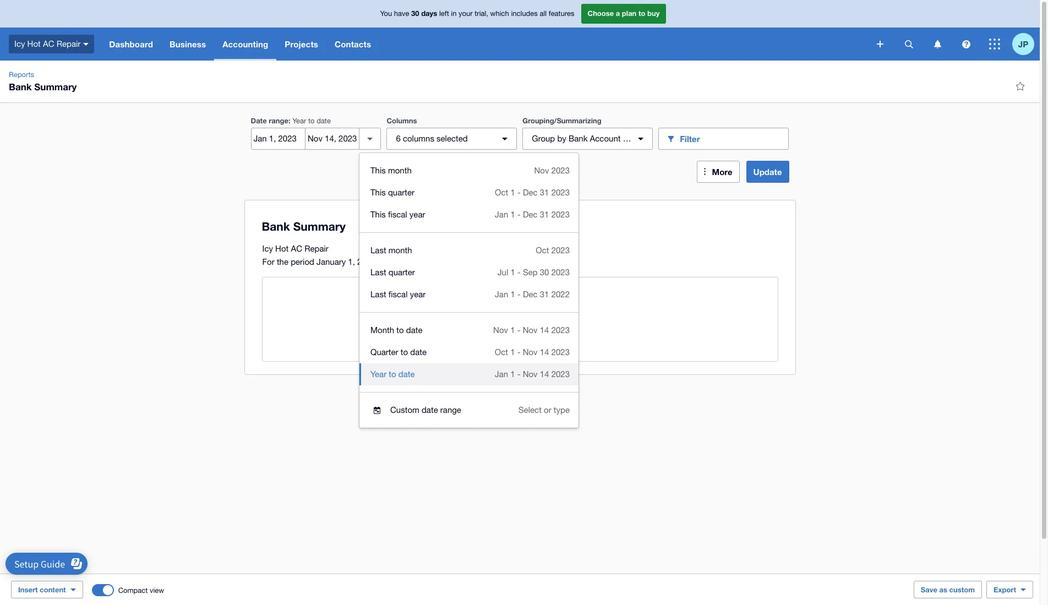 Task type: describe. For each thing, give the bounding box(es) containing it.
selected
[[437, 134, 468, 143]]

hot for icy hot ac repair
[[27, 39, 41, 48]]

1 horizontal spatial svg image
[[877, 41, 884, 47]]

date inside date range : year to date
[[317, 117, 331, 125]]

content
[[40, 585, 66, 594]]

or
[[544, 405, 552, 415]]

all
[[540, 9, 547, 18]]

includes
[[511, 9, 538, 18]]

31 for jan 1 - dec 31 2023
[[540, 210, 549, 219]]

jul 1 - sep 30 2023
[[498, 268, 570, 277]]

compact view
[[118, 586, 164, 594]]

period
[[291, 257, 314, 267]]

icy hot ac repair for the period january 1, 2023 to november 14, 2023
[[262, 244, 461, 267]]

2023 down oct 1 - dec 31 2023
[[552, 210, 570, 219]]

last for last month
[[371, 246, 386, 255]]

bank inside popup button
[[569, 134, 588, 143]]

more button
[[697, 161, 740, 183]]

last quarter
[[371, 268, 415, 277]]

oct 1 - nov 14 2023
[[495, 347, 570, 357]]

dashboard
[[109, 39, 153, 49]]

columns
[[387, 116, 417, 125]]

to down quarter to date
[[389, 370, 396, 379]]

insert content button
[[11, 581, 83, 599]]

list of convenience dates image
[[359, 128, 381, 150]]

month to date
[[371, 325, 423, 335]]

year for this fiscal year
[[410, 210, 425, 219]]

you
[[380, 9, 392, 18]]

31 for jan 1 - dec 31 2022
[[540, 290, 549, 299]]

this for this month
[[371, 166, 386, 175]]

icy for icy hot ac repair for the period january 1, 2023 to november 14, 2023
[[262, 244, 273, 253]]

2023 up jul 1 - sep 30 2023
[[552, 246, 570, 255]]

last month
[[371, 246, 412, 255]]

you have 30 days left in your trial, which includes all features
[[380, 9, 575, 18]]

dec for jan 1 - dec 31 2022
[[523, 290, 538, 299]]

business
[[170, 39, 206, 49]]

oct for oct 1 - dec 31 2023
[[495, 188, 508, 197]]

1 for jan 1 - dec 31 2023
[[511, 210, 515, 219]]

jan 1 - nov 14 2023
[[495, 370, 570, 379]]

buy
[[648, 9, 660, 18]]

jul
[[498, 268, 508, 277]]

Select end date field
[[306, 128, 359, 149]]

group by bank account type button
[[523, 128, 653, 150]]

date for month to date
[[406, 325, 423, 335]]

here
[[544, 325, 560, 335]]

2023 down nov 2023
[[552, 188, 570, 197]]

year to date
[[371, 370, 415, 379]]

6 columns selected
[[396, 134, 468, 143]]

1 for jul 1 - sep 30 2023
[[511, 268, 515, 277]]

nov for nov
[[523, 325, 538, 335]]

jp
[[1019, 39, 1029, 49]]

reports
[[9, 70, 34, 79]]

oct for oct 2023
[[536, 246, 549, 255]]

account
[[590, 134, 621, 143]]

quarter for last quarter
[[389, 268, 415, 277]]

group by bank account type
[[532, 134, 640, 143]]

save
[[921, 585, 938, 594]]

january
[[317, 257, 346, 267]]

business button
[[161, 28, 214, 61]]

ac for icy hot ac repair
[[43, 39, 54, 48]]

export
[[994, 585, 1017, 594]]

Select start date field
[[251, 128, 305, 149]]

this month
[[371, 166, 412, 175]]

2 horizontal spatial svg image
[[990, 39, 1001, 50]]

projects button
[[277, 28, 327, 61]]

14,
[[428, 257, 440, 267]]

2023 down here
[[552, 347, 570, 357]]

year inside date range : year to date
[[292, 117, 306, 125]]

to left show
[[512, 325, 519, 335]]

- for jan 1 - dec 31 2023
[[518, 210, 521, 219]]

0 horizontal spatial svg image
[[905, 40, 913, 48]]

as
[[940, 585, 948, 594]]

custom
[[390, 405, 420, 415]]

which
[[490, 9, 509, 18]]

your
[[459, 9, 473, 18]]

jan for jan 1 - dec 31 2022
[[495, 290, 508, 299]]

14 for nov 1 - nov 14 2023
[[540, 325, 549, 335]]

type
[[623, 134, 640, 143]]

fiscal for this
[[388, 210, 407, 219]]

compact
[[118, 586, 148, 594]]

nov 2023
[[534, 166, 570, 175]]

trial,
[[475, 9, 488, 18]]

nov left show
[[493, 325, 508, 335]]

last for last quarter
[[371, 268, 386, 277]]

columns
[[403, 134, 434, 143]]

- for jul 1 - sep 30 2023
[[518, 268, 521, 277]]

1 for oct 1 - dec 31 2023
[[511, 188, 515, 197]]

nov for oct
[[523, 347, 538, 357]]

group
[[532, 134, 555, 143]]

jp button
[[1013, 28, 1040, 61]]

year for last fiscal year
[[410, 290, 426, 299]]

- for jan 1 - nov 14 2023
[[517, 370, 521, 379]]

oct for oct 1 - nov 14 2023
[[495, 347, 508, 357]]

date for year to date
[[399, 370, 415, 379]]

this fiscal year
[[371, 210, 425, 219]]

this for this fiscal year
[[371, 210, 386, 219]]

jan for jan 1 - dec 31 2023
[[495, 210, 508, 219]]

date
[[251, 116, 267, 125]]

navigation inside banner
[[101, 28, 870, 61]]

jan 1 - dec 31 2023
[[495, 210, 570, 219]]

icy hot ac repair button
[[0, 28, 101, 61]]

filter
[[680, 134, 700, 143]]

- for nov 1 - nov 14 2023
[[517, 325, 521, 335]]

more
[[712, 167, 733, 177]]

svg image inside 'icy hot ac repair' popup button
[[83, 43, 89, 46]]

to inside icy hot ac repair for the period january 1, 2023 to november 14, 2023
[[378, 257, 385, 267]]

repair for icy hot ac repair for the period january 1, 2023 to november 14, 2023
[[305, 244, 329, 253]]

custom date range
[[390, 405, 461, 415]]

hot for icy hot ac repair for the period january 1, 2023 to november 14, 2023
[[275, 244, 289, 253]]

jan 1 - dec 31 2022
[[495, 290, 570, 299]]

to inside date range : year to date
[[308, 117, 315, 125]]

2 horizontal spatial svg image
[[934, 40, 941, 48]]

bank inside reports bank summary
[[9, 81, 32, 93]]

:
[[288, 116, 290, 125]]

a
[[616, 9, 620, 18]]

14 for jan 1 - nov 14 2023
[[540, 370, 549, 379]]

banner containing jp
[[0, 0, 1040, 61]]

1 horizontal spatial svg image
[[962, 40, 971, 48]]

to right month
[[397, 325, 404, 335]]

dashboard link
[[101, 28, 161, 61]]

month for this month
[[388, 166, 412, 175]]

left
[[439, 9, 449, 18]]

month
[[371, 325, 394, 335]]

contacts
[[335, 39, 371, 49]]

1,
[[348, 257, 355, 267]]

show
[[522, 325, 541, 335]]

update button
[[746, 161, 789, 183]]



Task type: locate. For each thing, give the bounding box(es) containing it.
custom
[[950, 585, 975, 594]]

6 - from the top
[[517, 347, 521, 357]]

range up select start date field
[[269, 116, 288, 125]]

30 inside banner
[[411, 9, 419, 18]]

insert
[[18, 585, 38, 594]]

oct up report title field
[[495, 188, 508, 197]]

icy inside icy hot ac repair for the period january 1, 2023 to november 14, 2023
[[262, 244, 273, 253]]

31
[[540, 188, 549, 197], [540, 210, 549, 219], [540, 290, 549, 299]]

0 vertical spatial year
[[292, 117, 306, 125]]

2 vertical spatial last
[[371, 290, 386, 299]]

0 vertical spatial 31
[[540, 188, 549, 197]]

sep
[[523, 268, 538, 277]]

0 vertical spatial 30
[[411, 9, 419, 18]]

month
[[388, 166, 412, 175], [389, 246, 412, 255]]

- down jul 1 - sep 30 2023
[[518, 290, 521, 299]]

nov up oct 1 - dec 31 2023
[[534, 166, 549, 175]]

in
[[451, 9, 457, 18]]

bank right the by
[[569, 134, 588, 143]]

hot inside icy hot ac repair for the period january 1, 2023 to november 14, 2023
[[275, 244, 289, 253]]

this for this quarter
[[371, 188, 386, 197]]

7 - from the top
[[517, 370, 521, 379]]

grouping/summarizing
[[523, 116, 602, 125]]

1 vertical spatial 14
[[540, 347, 549, 357]]

days
[[421, 9, 437, 18]]

1 vertical spatial oct
[[536, 246, 549, 255]]

quarter up this fiscal year
[[388, 188, 415, 197]]

1 vertical spatial jan
[[495, 290, 508, 299]]

svg image
[[990, 39, 1001, 50], [905, 40, 913, 48], [962, 40, 971, 48]]

1 horizontal spatial icy
[[262, 244, 273, 253]]

repair
[[57, 39, 81, 48], [305, 244, 329, 253]]

14 for oct 1 - nov 14 2023
[[540, 347, 549, 357]]

1 up the jan 1 - dec 31 2023
[[511, 188, 515, 197]]

0 vertical spatial year
[[410, 210, 425, 219]]

1 vertical spatial icy
[[262, 244, 273, 253]]

1 right nothing
[[511, 325, 515, 335]]

list box containing this month
[[360, 153, 579, 428]]

2 vertical spatial oct
[[495, 347, 508, 357]]

repair inside icy hot ac repair for the period january 1, 2023 to november 14, 2023
[[305, 244, 329, 253]]

2022
[[552, 290, 570, 299]]

2 vertical spatial 31
[[540, 290, 549, 299]]

0 vertical spatial dec
[[523, 188, 538, 197]]

1 - from the top
[[518, 188, 521, 197]]

1 horizontal spatial year
[[371, 370, 387, 379]]

1 horizontal spatial range
[[440, 405, 461, 415]]

year
[[410, 210, 425, 219], [410, 290, 426, 299]]

to left buy
[[639, 9, 646, 18]]

1 this from the top
[[371, 166, 386, 175]]

nov down oct 1 - nov 14 2023
[[523, 370, 538, 379]]

2 dec from the top
[[523, 210, 538, 219]]

jan for jan 1 - nov 14 2023
[[495, 370, 508, 379]]

hot inside popup button
[[27, 39, 41, 48]]

1 vertical spatial fiscal
[[389, 290, 408, 299]]

ac inside 'icy hot ac repair' popup button
[[43, 39, 54, 48]]

jan down oct 1 - dec 31 2023
[[495, 210, 508, 219]]

- left show
[[517, 325, 521, 335]]

nothing
[[481, 325, 510, 335]]

0 horizontal spatial svg image
[[83, 43, 89, 46]]

month for last month
[[389, 246, 412, 255]]

30 inside "list box"
[[540, 268, 549, 277]]

2023 right show
[[552, 325, 570, 335]]

quarter
[[388, 188, 415, 197], [389, 268, 415, 277]]

1 vertical spatial year
[[371, 370, 387, 379]]

select
[[519, 405, 542, 415]]

date for quarter to date
[[410, 347, 427, 357]]

1 vertical spatial range
[[440, 405, 461, 415]]

1 horizontal spatial bank
[[569, 134, 588, 143]]

2023 up type
[[552, 370, 570, 379]]

2 14 from the top
[[540, 347, 549, 357]]

2 vertical spatial 14
[[540, 370, 549, 379]]

2 1 from the top
[[511, 210, 515, 219]]

last
[[371, 246, 386, 255], [371, 268, 386, 277], [371, 290, 386, 299]]

ac up reports bank summary
[[43, 39, 54, 48]]

year right :
[[292, 117, 306, 125]]

1 vertical spatial last
[[371, 268, 386, 277]]

31 down oct 1 - dec 31 2023
[[540, 210, 549, 219]]

1 vertical spatial 31
[[540, 210, 549, 219]]

1 vertical spatial ac
[[291, 244, 302, 253]]

hot up "the"
[[275, 244, 289, 253]]

2 vertical spatial this
[[371, 210, 386, 219]]

view
[[150, 586, 164, 594]]

Report title field
[[259, 214, 773, 240]]

2 last from the top
[[371, 268, 386, 277]]

31 for oct 1 - dec 31 2023
[[540, 188, 549, 197]]

jan down oct 1 - nov 14 2023
[[495, 370, 508, 379]]

1 last from the top
[[371, 246, 386, 255]]

banner
[[0, 0, 1040, 61]]

0 vertical spatial this
[[371, 166, 386, 175]]

this down the this quarter
[[371, 210, 386, 219]]

3 dec from the top
[[523, 290, 538, 299]]

last for last fiscal year
[[371, 290, 386, 299]]

year inside group
[[371, 370, 387, 379]]

2023 down the by
[[552, 166, 570, 175]]

0 horizontal spatial bank
[[9, 81, 32, 93]]

ac
[[43, 39, 54, 48], [291, 244, 302, 253]]

1 for jan 1 - dec 31 2022
[[511, 290, 515, 299]]

1 horizontal spatial ac
[[291, 244, 302, 253]]

3 14 from the top
[[540, 370, 549, 379]]

oct 1 - dec 31 2023
[[495, 188, 570, 197]]

0 vertical spatial fiscal
[[388, 210, 407, 219]]

nov for jan
[[523, 370, 538, 379]]

repair inside popup button
[[57, 39, 81, 48]]

the
[[277, 257, 289, 267]]

3 this from the top
[[371, 210, 386, 219]]

svg image
[[934, 40, 941, 48], [877, 41, 884, 47], [83, 43, 89, 46]]

group
[[360, 153, 579, 428]]

- for oct 1 - dec 31 2023
[[518, 188, 521, 197]]

date down quarter to date
[[399, 370, 415, 379]]

dec for jan 1 - dec 31 2023
[[523, 210, 538, 219]]

quarter for this quarter
[[388, 188, 415, 197]]

year down last quarter
[[410, 290, 426, 299]]

repair up summary
[[57, 39, 81, 48]]

1 vertical spatial month
[[389, 246, 412, 255]]

4 - from the top
[[518, 290, 521, 299]]

ac inside icy hot ac repair for the period january 1, 2023 to november 14, 2023
[[291, 244, 302, 253]]

quarter down november
[[389, 268, 415, 277]]

- down oct 1 - dec 31 2023
[[518, 210, 521, 219]]

accounting
[[223, 39, 268, 49]]

this up the this quarter
[[371, 166, 386, 175]]

7 1 from the top
[[511, 370, 515, 379]]

icy
[[14, 39, 25, 48], [262, 244, 273, 253]]

jan down jul
[[495, 290, 508, 299]]

ac up period
[[291, 244, 302, 253]]

last fiscal year
[[371, 290, 426, 299]]

to right quarter
[[401, 347, 408, 357]]

last up last quarter
[[371, 246, 386, 255]]

- for oct 1 - nov 14 2023
[[517, 347, 521, 357]]

nov left here
[[523, 325, 538, 335]]

hot up 'reports'
[[27, 39, 41, 48]]

2023 right the 14,
[[442, 257, 461, 267]]

14 down here
[[540, 347, 549, 357]]

1 right jul
[[511, 268, 515, 277]]

2 - from the top
[[518, 210, 521, 219]]

31 left the 2022
[[540, 290, 549, 299]]

month up the this quarter
[[388, 166, 412, 175]]

oct
[[495, 188, 508, 197], [536, 246, 549, 255], [495, 347, 508, 357]]

nov down show
[[523, 347, 538, 357]]

repair up period
[[305, 244, 329, 253]]

accounting button
[[214, 28, 277, 61]]

31 down nov 2023
[[540, 188, 549, 197]]

list box
[[360, 153, 579, 428]]

icy up the for
[[262, 244, 273, 253]]

1 vertical spatial dec
[[523, 210, 538, 219]]

dec up the jan 1 - dec 31 2023
[[523, 188, 538, 197]]

ac for icy hot ac repair for the period january 1, 2023 to november 14, 2023
[[291, 244, 302, 253]]

0 vertical spatial month
[[388, 166, 412, 175]]

date down month to date
[[410, 347, 427, 357]]

0 vertical spatial bank
[[9, 81, 32, 93]]

icy up 'reports'
[[14, 39, 25, 48]]

1 31 from the top
[[540, 188, 549, 197]]

1 vertical spatial this
[[371, 188, 386, 197]]

2 vertical spatial jan
[[495, 370, 508, 379]]

jan
[[495, 210, 508, 219], [495, 290, 508, 299], [495, 370, 508, 379]]

3 last from the top
[[371, 290, 386, 299]]

oct down nothing
[[495, 347, 508, 357]]

navigation
[[101, 28, 870, 61]]

1 vertical spatial hot
[[275, 244, 289, 253]]

year down the this quarter
[[410, 210, 425, 219]]

14 down oct 1 - nov 14 2023
[[540, 370, 549, 379]]

1 horizontal spatial repair
[[305, 244, 329, 253]]

date up quarter to date
[[406, 325, 423, 335]]

1 vertical spatial bank
[[569, 134, 588, 143]]

last down icy hot ac repair for the period january 1, 2023 to november 14, 2023
[[371, 268, 386, 277]]

0 vertical spatial hot
[[27, 39, 41, 48]]

0 horizontal spatial ac
[[43, 39, 54, 48]]

for
[[262, 257, 275, 267]]

2 this from the top
[[371, 188, 386, 197]]

this down the this month
[[371, 188, 386, 197]]

0 vertical spatial oct
[[495, 188, 508, 197]]

0 vertical spatial ac
[[43, 39, 54, 48]]

1 14 from the top
[[540, 325, 549, 335]]

fiscal down the this quarter
[[388, 210, 407, 219]]

save as custom button
[[914, 581, 982, 599]]

1 horizontal spatial hot
[[275, 244, 289, 253]]

features
[[549, 9, 575, 18]]

to
[[639, 9, 646, 18], [308, 117, 315, 125], [378, 257, 385, 267], [397, 325, 404, 335], [512, 325, 519, 335], [401, 347, 408, 357], [389, 370, 396, 379]]

2023 up the 2022
[[552, 268, 570, 277]]

0 horizontal spatial 30
[[411, 9, 419, 18]]

dec
[[523, 188, 538, 197], [523, 210, 538, 219], [523, 290, 538, 299]]

bank down reports link in the left of the page
[[9, 81, 32, 93]]

month up november
[[389, 246, 412, 255]]

repair for icy hot ac repair
[[57, 39, 81, 48]]

dec down oct 1 - dec 31 2023
[[523, 210, 538, 219]]

5 - from the top
[[517, 325, 521, 335]]

0 vertical spatial icy
[[14, 39, 25, 48]]

0 horizontal spatial repair
[[57, 39, 81, 48]]

date
[[317, 117, 331, 125], [406, 325, 423, 335], [410, 347, 427, 357], [399, 370, 415, 379], [422, 405, 438, 415]]

date up select end date field
[[317, 117, 331, 125]]

1 down jul 1 - sep 30 2023
[[511, 290, 515, 299]]

group containing this month
[[360, 153, 579, 428]]

0 horizontal spatial icy
[[14, 39, 25, 48]]

date right custom
[[422, 405, 438, 415]]

3 1 from the top
[[511, 268, 515, 277]]

range right custom
[[440, 405, 461, 415]]

range
[[269, 116, 288, 125], [440, 405, 461, 415]]

14
[[540, 325, 549, 335], [540, 347, 549, 357], [540, 370, 549, 379]]

by
[[557, 134, 567, 143]]

0 vertical spatial repair
[[57, 39, 81, 48]]

icy inside popup button
[[14, 39, 25, 48]]

have
[[394, 9, 409, 18]]

year
[[292, 117, 306, 125], [371, 370, 387, 379]]

6 1 from the top
[[511, 347, 515, 357]]

select or type
[[519, 405, 570, 415]]

0 vertical spatial 14
[[540, 325, 549, 335]]

projects
[[285, 39, 318, 49]]

this quarter
[[371, 188, 415, 197]]

to inside banner
[[639, 9, 646, 18]]

save as custom
[[921, 585, 975, 594]]

fiscal for last
[[389, 290, 408, 299]]

1 for oct 1 - nov 14 2023
[[511, 347, 515, 357]]

quarter to date
[[371, 347, 427, 357]]

1 down oct 1 - nov 14 2023
[[511, 370, 515, 379]]

-
[[518, 188, 521, 197], [518, 210, 521, 219], [518, 268, 521, 277], [518, 290, 521, 299], [517, 325, 521, 335], [517, 347, 521, 357], [517, 370, 521, 379]]

0 horizontal spatial year
[[292, 117, 306, 125]]

1 for jan 1 - nov 14 2023
[[511, 370, 515, 379]]

30 right sep
[[540, 268, 549, 277]]

reports bank summary
[[9, 70, 77, 93]]

30
[[411, 9, 419, 18], [540, 268, 549, 277]]

14 up oct 1 - nov 14 2023
[[540, 325, 549, 335]]

0 vertical spatial jan
[[495, 210, 508, 219]]

5 1 from the top
[[511, 325, 515, 335]]

2023
[[552, 166, 570, 175], [552, 188, 570, 197], [552, 210, 570, 219], [552, 246, 570, 255], [357, 257, 376, 267], [442, 257, 461, 267], [552, 268, 570, 277], [552, 325, 570, 335], [552, 347, 570, 357], [552, 370, 570, 379]]

0 horizontal spatial range
[[269, 116, 288, 125]]

icy for icy hot ac repair
[[14, 39, 25, 48]]

6
[[396, 134, 401, 143]]

to down last month
[[378, 257, 385, 267]]

0 vertical spatial last
[[371, 246, 386, 255]]

dec for oct 1 - dec 31 2023
[[523, 188, 538, 197]]

type
[[554, 405, 570, 415]]

3 31 from the top
[[540, 290, 549, 299]]

filter button
[[659, 128, 789, 150]]

export button
[[987, 581, 1034, 599]]

- down nothing to show here
[[517, 347, 521, 357]]

- down oct 1 - nov 14 2023
[[517, 370, 521, 379]]

choose a plan to buy
[[588, 9, 660, 18]]

0 vertical spatial quarter
[[388, 188, 415, 197]]

1 vertical spatial 30
[[540, 268, 549, 277]]

last down last quarter
[[371, 290, 386, 299]]

- for jan 1 - dec 31 2022
[[518, 290, 521, 299]]

1 horizontal spatial 30
[[540, 268, 549, 277]]

fiscal
[[388, 210, 407, 219], [389, 290, 408, 299]]

0 vertical spatial range
[[269, 116, 288, 125]]

1 down nothing to show here
[[511, 347, 515, 357]]

fiscal down last quarter
[[389, 290, 408, 299]]

1 for nov 1 - nov 14 2023
[[511, 325, 515, 335]]

2023 right 1,
[[357, 257, 376, 267]]

1 down oct 1 - dec 31 2023
[[511, 210, 515, 219]]

year down quarter
[[371, 370, 387, 379]]

dec down sep
[[523, 290, 538, 299]]

1 vertical spatial repair
[[305, 244, 329, 253]]

4 1 from the top
[[511, 290, 515, 299]]

plan
[[622, 9, 637, 18]]

2 31 from the top
[[540, 210, 549, 219]]

nov 1 - nov 14 2023
[[493, 325, 570, 335]]

oct up jul 1 - sep 30 2023
[[536, 246, 549, 255]]

1 1 from the top
[[511, 188, 515, 197]]

update
[[754, 167, 782, 177]]

november
[[388, 257, 426, 267]]

- up the jan 1 - dec 31 2023
[[518, 188, 521, 197]]

contacts button
[[327, 28, 380, 61]]

summary
[[34, 81, 77, 93]]

1 vertical spatial quarter
[[389, 268, 415, 277]]

to right :
[[308, 117, 315, 125]]

- left sep
[[518, 268, 521, 277]]

2 vertical spatial dec
[[523, 290, 538, 299]]

3 - from the top
[[518, 268, 521, 277]]

1 dec from the top
[[523, 188, 538, 197]]

reports link
[[4, 69, 39, 80]]

30 right have
[[411, 9, 419, 18]]

date range : year to date
[[251, 116, 331, 125]]

0 horizontal spatial hot
[[27, 39, 41, 48]]

choose
[[588, 9, 614, 18]]

1 vertical spatial year
[[410, 290, 426, 299]]

navigation containing dashboard
[[101, 28, 870, 61]]

range inside "list box"
[[440, 405, 461, 415]]

add to favourites image
[[1009, 75, 1031, 97]]



Task type: vqa. For each thing, say whether or not it's contained in the screenshot.


